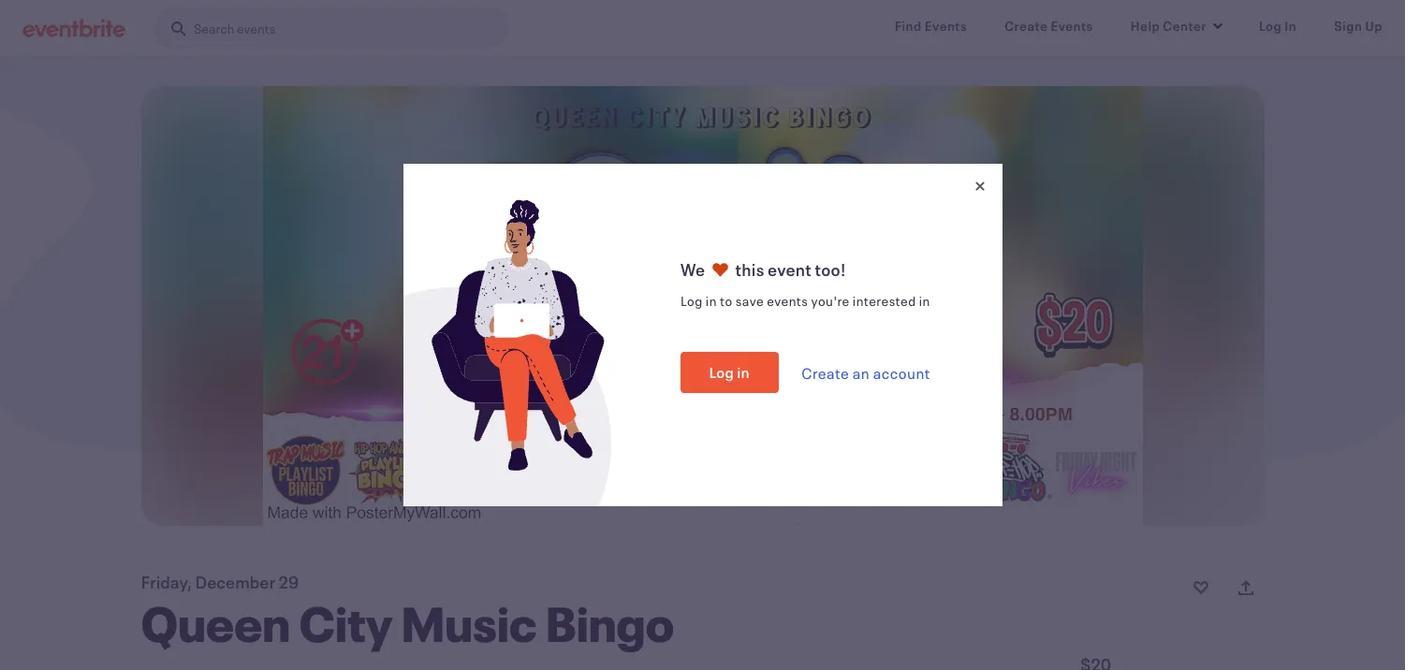 Task type: describe. For each thing, give the bounding box(es) containing it.
interested
[[853, 292, 916, 310]]

eventbrite image
[[22, 19, 125, 37]]

find
[[895, 17, 922, 35]]

events for find events
[[925, 17, 967, 35]]

sign up link
[[1319, 7, 1398, 45]]

friday, december 29 queen city music bingo
[[141, 571, 674, 655]]

create events
[[1005, 17, 1093, 35]]

search
[[194, 20, 235, 37]]

account
[[873, 363, 931, 382]]

in for log in
[[738, 362, 750, 382]]

december
[[195, 571, 275, 594]]

log for log in
[[710, 362, 735, 382]]

sign
[[1334, 17, 1363, 35]]

log for log in to save events you're interested in
[[681, 292, 703, 310]]

alert dialog containing we
[[0, 0, 1405, 670]]

create events link
[[990, 7, 1108, 45]]

queen
[[141, 592, 290, 655]]

help
[[1131, 17, 1160, 35]]

find events
[[895, 17, 967, 35]]

city
[[299, 592, 393, 655]]

save
[[736, 292, 764, 310]]

log for log in
[[1259, 17, 1282, 35]]

log in
[[1259, 17, 1297, 35]]

find events link
[[880, 7, 982, 45]]

event
[[768, 258, 812, 281]]

create an account
[[802, 363, 931, 382]]

to
[[720, 292, 733, 310]]

friday,
[[141, 571, 192, 594]]

bingo
[[546, 592, 674, 655]]



Task type: vqa. For each thing, say whether or not it's contained in the screenshot.
Queen at the left bottom of the page
yes



Task type: locate. For each thing, give the bounding box(es) containing it.
in for log in to save events you're interested in
[[706, 292, 717, 310]]

in
[[706, 292, 717, 310], [919, 292, 931, 310], [738, 362, 750, 382]]

0 horizontal spatial in
[[706, 292, 717, 310]]

0 horizontal spatial create
[[802, 363, 849, 382]]

queen city music bingo article
[[0, 56, 1405, 670]]

events for create events
[[1051, 17, 1093, 35]]

create for create an account
[[802, 363, 849, 382]]

events left help
[[1051, 17, 1093, 35]]

29
[[278, 571, 299, 594]]

up
[[1366, 17, 1383, 35]]

0 horizontal spatial events
[[237, 20, 275, 37]]

0 horizontal spatial log
[[681, 292, 703, 310]]

in down save
[[738, 362, 750, 382]]

sign up
[[1334, 17, 1383, 35]]

log in
[[710, 362, 750, 382]]

search events
[[194, 20, 275, 37]]

this event too!
[[732, 258, 846, 281]]

search events button
[[155, 7, 507, 50]]

in right interested
[[919, 292, 931, 310]]

log in link
[[1244, 7, 1312, 45]]

events right find
[[925, 17, 967, 35]]

create an account link
[[802, 363, 931, 382]]

0 vertical spatial log
[[1259, 17, 1282, 35]]

too!
[[815, 258, 846, 281]]

in
[[1285, 17, 1297, 35]]

1 events from the left
[[925, 17, 967, 35]]

events inside button
[[237, 20, 275, 37]]

we
[[681, 258, 709, 281]]

1 horizontal spatial in
[[738, 362, 750, 382]]

1 vertical spatial log
[[681, 292, 703, 310]]

an
[[853, 363, 870, 382]]

log in link
[[681, 352, 779, 393]]

events
[[925, 17, 967, 35], [1051, 17, 1093, 35]]

1 horizontal spatial events
[[1051, 17, 1093, 35]]

help center
[[1131, 17, 1207, 35]]

you're
[[811, 292, 850, 310]]

log in to save events you're interested in
[[681, 292, 931, 310]]

events
[[237, 20, 275, 37], [767, 292, 808, 310]]

in left to
[[706, 292, 717, 310]]

1 vertical spatial events
[[767, 292, 808, 310]]

log
[[1259, 17, 1282, 35], [681, 292, 703, 310], [710, 362, 735, 382]]

log down we
[[681, 292, 703, 310]]

alert dialog
[[0, 0, 1405, 670]]

center
[[1163, 17, 1207, 35]]

1 horizontal spatial events
[[767, 292, 808, 310]]

2 horizontal spatial log
[[1259, 17, 1282, 35]]

log left "in"
[[1259, 17, 1282, 35]]

2 horizontal spatial in
[[919, 292, 931, 310]]

0 horizontal spatial events
[[925, 17, 967, 35]]

0 vertical spatial create
[[1005, 17, 1048, 35]]

2 events from the left
[[1051, 17, 1093, 35]]

1 horizontal spatial log
[[710, 362, 735, 382]]

1 horizontal spatial create
[[1005, 17, 1048, 35]]

log down to
[[710, 362, 735, 382]]

events down this event too!
[[767, 292, 808, 310]]

1 vertical spatial create
[[802, 363, 849, 382]]

music
[[402, 592, 537, 655]]

create for create events
[[1005, 17, 1048, 35]]

2 vertical spatial log
[[710, 362, 735, 382]]

0 vertical spatial events
[[237, 20, 275, 37]]

create
[[1005, 17, 1048, 35], [802, 363, 849, 382]]

this
[[735, 258, 765, 281]]

events right the "search"
[[237, 20, 275, 37]]



